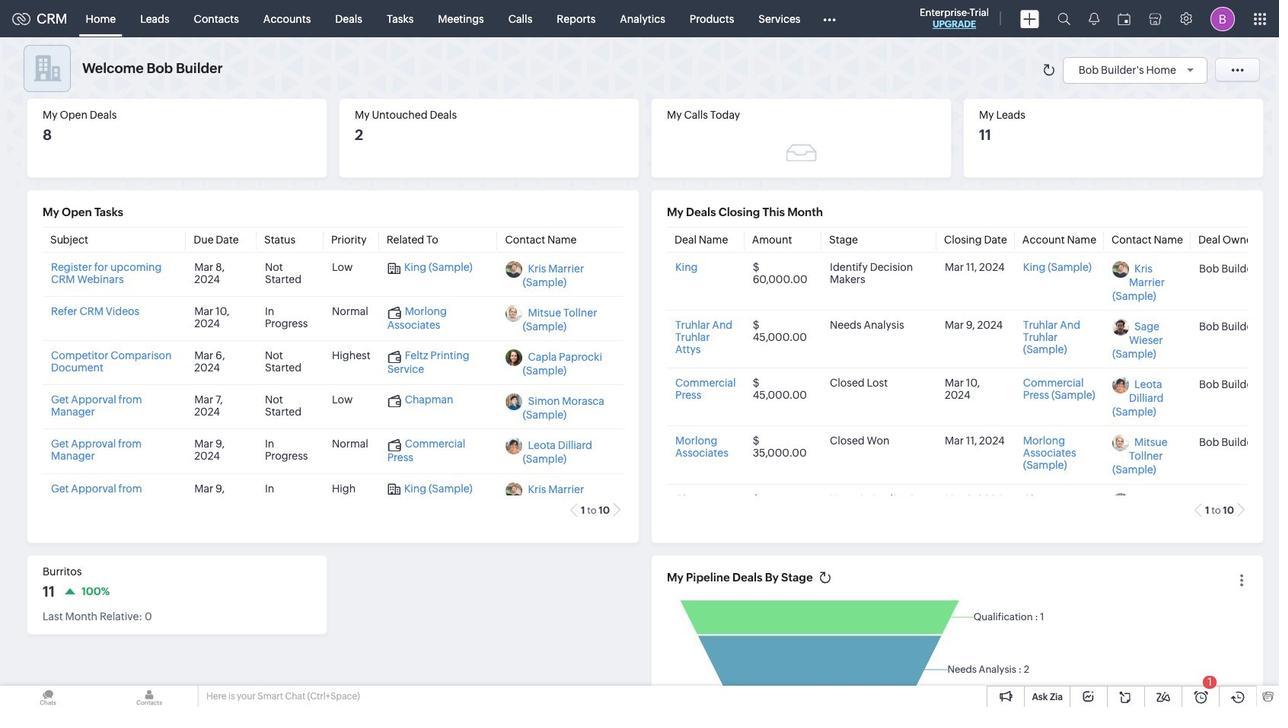 Task type: locate. For each thing, give the bounding box(es) containing it.
calendar image
[[1118, 13, 1131, 25]]

search element
[[1049, 0, 1080, 37]]

logo image
[[12, 13, 30, 25]]

create menu element
[[1011, 0, 1049, 37]]



Task type: describe. For each thing, give the bounding box(es) containing it.
create menu image
[[1020, 10, 1039, 28]]

signals element
[[1080, 0, 1109, 37]]

profile element
[[1202, 0, 1244, 37]]

contacts image
[[101, 686, 197, 707]]

search image
[[1058, 12, 1071, 25]]

Other Modules field
[[813, 6, 846, 31]]

signals image
[[1089, 12, 1100, 25]]

profile image
[[1211, 6, 1235, 31]]

chats image
[[0, 686, 96, 707]]



Task type: vqa. For each thing, say whether or not it's contained in the screenshot.
Developer Space dropdown button
no



